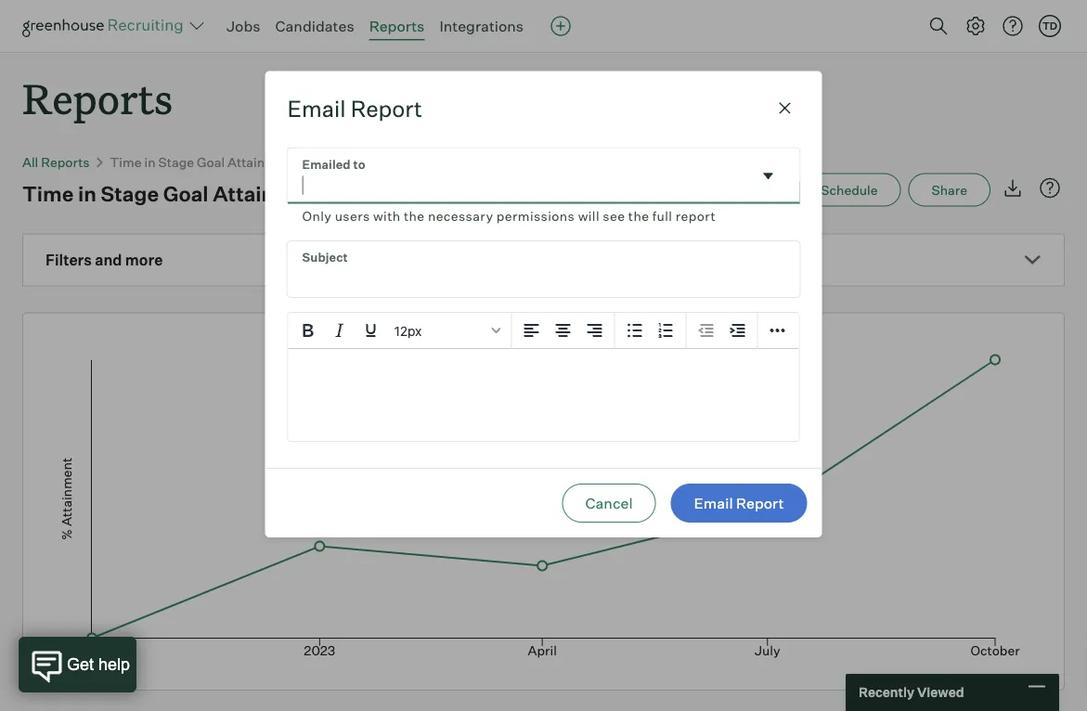 Task type: describe. For each thing, give the bounding box(es) containing it.
td button
[[1039, 15, 1061, 37]]

permissions
[[497, 208, 575, 224]]

close modal icon image
[[774, 97, 796, 119]]

faq image
[[1039, 177, 1061, 199]]

0 vertical spatial goal
[[197, 154, 225, 170]]

filters and more
[[45, 251, 163, 269]]

integrations
[[439, 17, 524, 35]]

all reports
[[22, 154, 90, 170]]

12px toolbar
[[288, 313, 512, 349]]

email report button
[[671, 484, 807, 523]]

1 vertical spatial reports
[[22, 71, 173, 125]]

time in stage goal attainment link
[[110, 154, 296, 170]]

2 toolbar from the left
[[615, 313, 686, 349]]

will
[[578, 208, 600, 224]]

search image
[[927, 15, 950, 37]]

td button
[[1035, 11, 1065, 41]]

report
[[676, 208, 716, 224]]

1 toolbar from the left
[[512, 313, 615, 349]]

configure image
[[965, 15, 987, 37]]

1 the from the left
[[404, 208, 425, 224]]

candidates
[[275, 17, 354, 35]]

jobs link
[[227, 17, 260, 35]]

necessary
[[428, 208, 493, 224]]

0 vertical spatial attainment
[[228, 154, 296, 170]]

email report inside button
[[694, 494, 784, 512]]

all
[[22, 154, 38, 170]]

2 vertical spatial reports
[[41, 154, 90, 170]]

all reports link
[[22, 154, 90, 170]]

more
[[125, 251, 163, 269]]

recently viewed
[[859, 684, 964, 700]]

users
[[335, 208, 370, 224]]

jobs
[[227, 17, 260, 35]]

toggle flyout image
[[759, 167, 777, 185]]

12px button
[[387, 315, 507, 346]]

share
[[932, 182, 967, 198]]

candidates link
[[275, 17, 354, 35]]

0 horizontal spatial in
[[78, 181, 97, 206]]

full
[[652, 208, 672, 224]]

12px group
[[288, 313, 799, 349]]

1 vertical spatial stage
[[101, 181, 159, 206]]

1 horizontal spatial in
[[144, 154, 156, 170]]



Task type: vqa. For each thing, say whether or not it's contained in the screenshot.
for
no



Task type: locate. For each thing, give the bounding box(es) containing it.
1 vertical spatial in
[[78, 181, 97, 206]]

0 vertical spatial time in stage goal attainment
[[110, 154, 296, 170]]

0 vertical spatial report
[[351, 94, 422, 122]]

see
[[603, 208, 625, 224]]

share button
[[908, 173, 991, 207]]

the right with
[[404, 208, 425, 224]]

Only users with the necessary permissions will see the full report field
[[287, 148, 800, 227]]

the
[[404, 208, 425, 224], [628, 208, 649, 224]]

attainment
[[228, 154, 296, 170], [213, 181, 326, 206]]

12px
[[394, 323, 422, 338]]

None text field
[[302, 174, 310, 196]]

0 vertical spatial email
[[287, 94, 346, 122]]

0 horizontal spatial time
[[22, 181, 74, 206]]

1 vertical spatial time in stage goal attainment
[[22, 181, 326, 206]]

toolbar
[[512, 313, 615, 349], [615, 313, 686, 349], [686, 313, 758, 349]]

reports
[[369, 17, 425, 35], [22, 71, 173, 125], [41, 154, 90, 170]]

download image
[[1002, 177, 1024, 199]]

1 vertical spatial email report
[[694, 494, 784, 512]]

the left full
[[628, 208, 649, 224]]

filters
[[45, 251, 92, 269]]

integrations link
[[439, 17, 524, 35]]

td
[[1042, 19, 1057, 32]]

reports down greenhouse recruiting image
[[22, 71, 173, 125]]

time in stage goal attainment
[[110, 154, 296, 170], [22, 181, 326, 206]]

email
[[287, 94, 346, 122], [694, 494, 733, 512]]

with
[[373, 208, 401, 224]]

1 vertical spatial email
[[694, 494, 733, 512]]

0 horizontal spatial the
[[404, 208, 425, 224]]

stage
[[158, 154, 194, 170], [101, 181, 159, 206]]

cancel button
[[562, 484, 656, 523]]

0 vertical spatial time
[[110, 154, 142, 170]]

reports link
[[369, 17, 425, 35]]

greenhouse recruiting image
[[22, 15, 189, 37]]

schedule button
[[798, 173, 901, 207]]

0 horizontal spatial email report
[[287, 94, 422, 122]]

and
[[95, 251, 122, 269]]

viewed
[[917, 684, 964, 700]]

0 horizontal spatial report
[[351, 94, 422, 122]]

1 vertical spatial report
[[736, 494, 784, 512]]

email inside button
[[694, 494, 733, 512]]

1 vertical spatial attainment
[[213, 181, 326, 206]]

3 toolbar from the left
[[686, 313, 758, 349]]

1 vertical spatial goal
[[163, 181, 208, 206]]

2 the from the left
[[628, 208, 649, 224]]

1 horizontal spatial report
[[736, 494, 784, 512]]

reports right candidates
[[369, 17, 425, 35]]

email report
[[287, 94, 422, 122], [694, 494, 784, 512]]

None text field
[[287, 241, 800, 297]]

1 horizontal spatial email
[[694, 494, 733, 512]]

schedule
[[821, 182, 878, 198]]

1 horizontal spatial time
[[110, 154, 142, 170]]

0 horizontal spatial email
[[287, 94, 346, 122]]

report inside button
[[736, 494, 784, 512]]

only users with the necessary permissions will see the full report
[[302, 208, 716, 224]]

0 vertical spatial stage
[[158, 154, 194, 170]]

1 horizontal spatial email report
[[694, 494, 784, 512]]

only
[[302, 208, 332, 224]]

0 vertical spatial in
[[144, 154, 156, 170]]

save and schedule this report to revisit it! element
[[712, 173, 798, 207]]

xychart image
[[45, 313, 1042, 685]]

cancel
[[585, 494, 633, 512]]

time
[[110, 154, 142, 170], [22, 181, 74, 206]]

in
[[144, 154, 156, 170], [78, 181, 97, 206]]

none text field inside only users with the necessary permissions will see the full report field
[[302, 174, 310, 196]]

time right all reports link
[[110, 154, 142, 170]]

0 vertical spatial email report
[[287, 94, 422, 122]]

reports right all
[[41, 154, 90, 170]]

report
[[351, 94, 422, 122], [736, 494, 784, 512]]

recently
[[859, 684, 914, 700]]

time down all reports link
[[22, 181, 74, 206]]

1 horizontal spatial the
[[628, 208, 649, 224]]

0 vertical spatial reports
[[369, 17, 425, 35]]

1 vertical spatial time
[[22, 181, 74, 206]]

goal
[[197, 154, 225, 170], [163, 181, 208, 206]]



